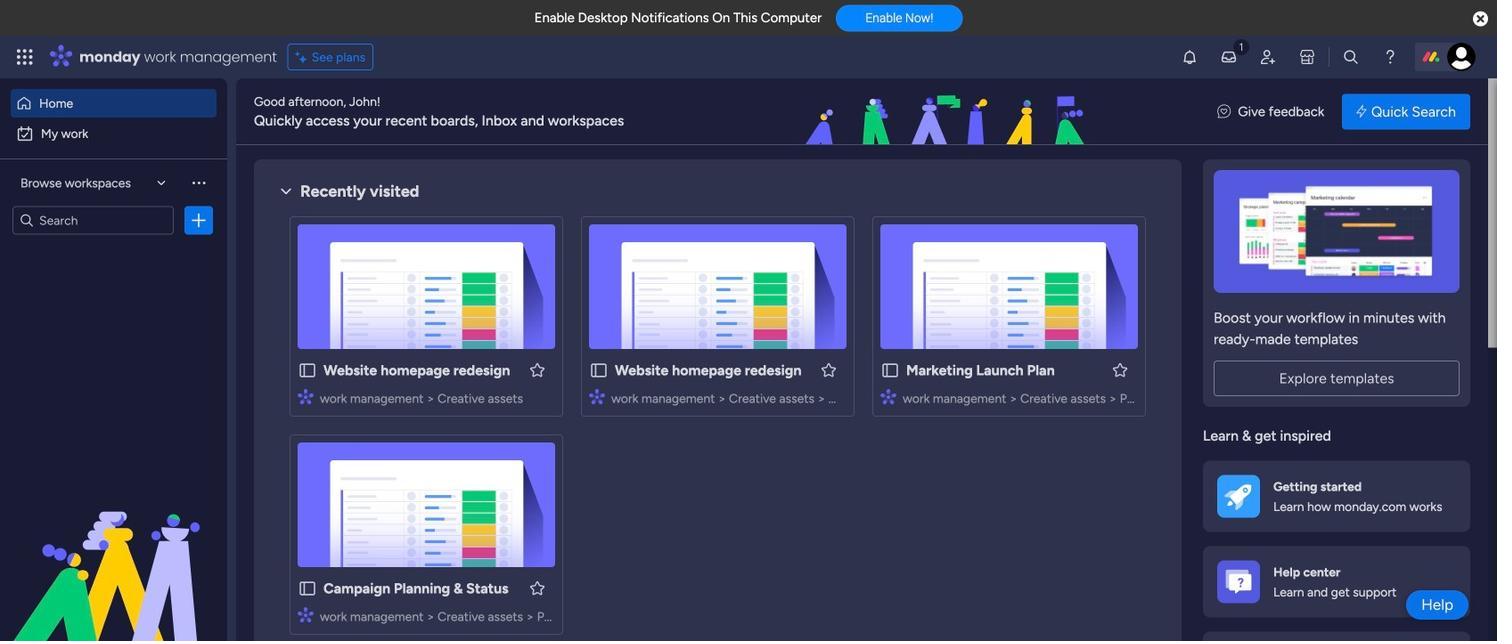 Task type: vqa. For each thing, say whether or not it's contained in the screenshot.
month
no



Task type: locate. For each thing, give the bounding box(es) containing it.
add to favorites image
[[529, 362, 547, 379], [820, 362, 838, 379], [529, 580, 547, 598]]

1 vertical spatial lottie animation image
[[0, 462, 227, 642]]

0 vertical spatial option
[[11, 89, 217, 118]]

component image
[[589, 389, 605, 405]]

close recently visited image
[[275, 181, 297, 202]]

lottie animation element
[[699, 78, 1200, 146], [0, 462, 227, 642]]

select product image
[[16, 48, 34, 66]]

invite members image
[[1260, 48, 1278, 66]]

1 horizontal spatial lottie animation image
[[699, 78, 1200, 146]]

option
[[11, 89, 217, 118], [11, 119, 217, 148]]

update feed image
[[1220, 48, 1238, 66]]

1 horizontal spatial lottie animation element
[[699, 78, 1200, 146]]

getting started element
[[1204, 461, 1471, 533]]

quick search results list box
[[275, 202, 1263, 642]]

lottie animation image
[[699, 78, 1200, 146], [0, 462, 227, 642]]

notifications image
[[1181, 48, 1199, 66]]

options image
[[190, 212, 208, 230]]

public board image
[[298, 361, 317, 381], [589, 361, 609, 381], [298, 579, 317, 599]]

1 vertical spatial option
[[11, 119, 217, 148]]

0 vertical spatial lottie animation image
[[699, 78, 1200, 146]]

see plans image
[[296, 47, 312, 67]]

1 option from the top
[[11, 89, 217, 118]]

0 horizontal spatial lottie animation element
[[0, 462, 227, 642]]

workspace options image
[[190, 174, 208, 192]]

search everything image
[[1343, 48, 1360, 66]]

templates image image
[[1220, 170, 1455, 293]]

0 vertical spatial lottie animation element
[[699, 78, 1200, 146]]



Task type: describe. For each thing, give the bounding box(es) containing it.
monday marketplace image
[[1299, 48, 1317, 66]]

help image
[[1382, 48, 1400, 66]]

2 option from the top
[[11, 119, 217, 148]]

dapulse close image
[[1474, 10, 1489, 29]]

v2 user feedback image
[[1218, 102, 1231, 122]]

1 vertical spatial lottie animation element
[[0, 462, 227, 642]]

john smith image
[[1448, 43, 1476, 71]]

1 image
[[1234, 37, 1250, 57]]

Search in workspace field
[[37, 210, 149, 231]]

0 horizontal spatial lottie animation image
[[0, 462, 227, 642]]

help center element
[[1204, 547, 1471, 618]]

v2 bolt switch image
[[1357, 102, 1367, 122]]

add to favorites image
[[1112, 362, 1130, 379]]

public board image
[[881, 361, 900, 381]]



